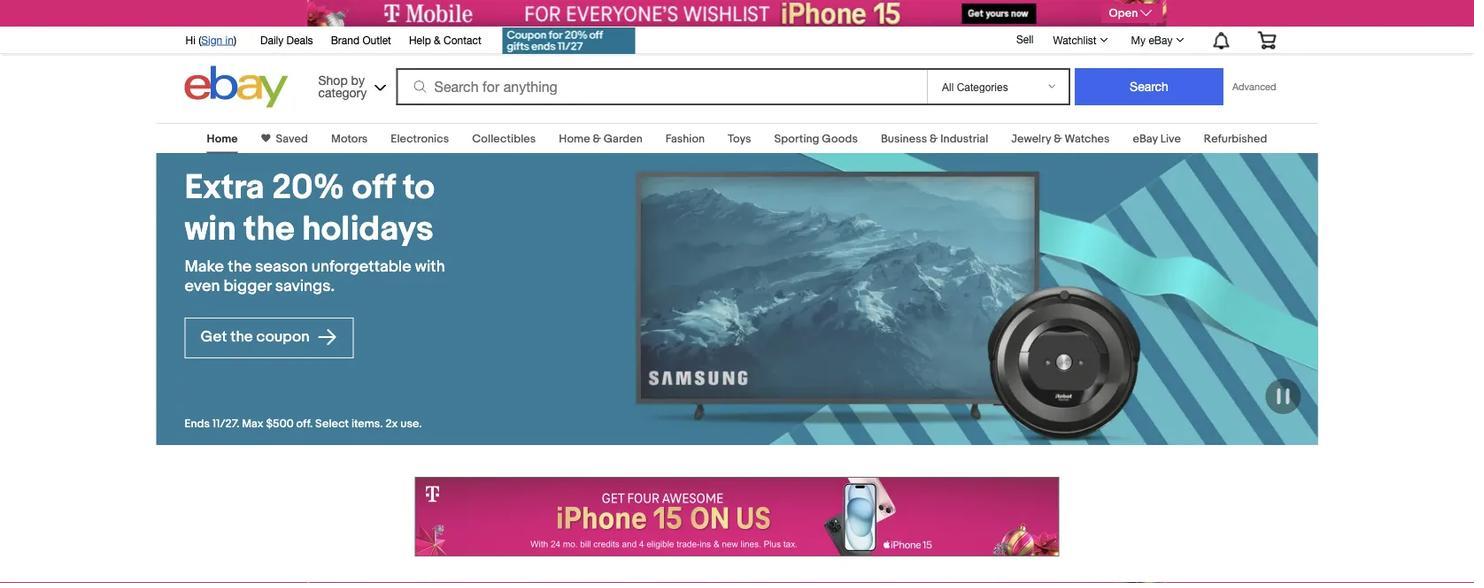 Task type: locate. For each thing, give the bounding box(es) containing it.
extra 20% off to win the holidays link
[[185, 167, 479, 250]]

ebay left live
[[1133, 132, 1158, 146]]

1 vertical spatial advertisement region
[[415, 477, 1060, 557]]

fashion link
[[666, 132, 705, 146]]

extra 20% off to win the holidays main content
[[0, 112, 1475, 584]]

1 horizontal spatial home
[[559, 132, 590, 146]]

your shopping cart image
[[1257, 31, 1278, 49]]

&
[[434, 34, 441, 46], [593, 132, 601, 146], [930, 132, 938, 146], [1054, 132, 1063, 146]]

jewelry & watches
[[1012, 132, 1110, 146]]

home up extra
[[207, 132, 238, 146]]

help & contact link
[[409, 31, 482, 50]]

advertisement region
[[308, 0, 1167, 27], [415, 477, 1060, 557]]

jewelry
[[1012, 132, 1052, 146]]

1 vertical spatial ebay
[[1133, 132, 1158, 146]]

brand
[[331, 34, 360, 46]]

the up the bigger
[[228, 257, 252, 277]]

shop by category
[[318, 73, 367, 100]]

help & contact
[[409, 34, 482, 46]]

sporting goods
[[775, 132, 858, 146]]

1 home from the left
[[207, 132, 238, 146]]

make
[[185, 257, 224, 277]]

home
[[207, 132, 238, 146], [559, 132, 590, 146]]

ends 11/27. max $500 off. select items. 2x use.
[[185, 418, 422, 431]]

jewelry & watches link
[[1012, 132, 1110, 146]]

hi ( sign in )
[[186, 34, 237, 46]]

business & industrial
[[881, 132, 989, 146]]

& for help
[[434, 34, 441, 46]]

advanced link
[[1224, 69, 1286, 105]]

& for jewelry
[[1054, 132, 1063, 146]]

ebay right my
[[1149, 34, 1173, 46]]

0 vertical spatial ebay
[[1149, 34, 1173, 46]]

& right jewelry
[[1054, 132, 1063, 146]]

unforgettable
[[312, 257, 412, 277]]

outlet
[[363, 34, 391, 46]]

watchlist
[[1054, 34, 1097, 46]]

2 home from the left
[[559, 132, 590, 146]]

collectibles link
[[472, 132, 536, 146]]

ebay
[[1149, 34, 1173, 46], [1133, 132, 1158, 146]]

select
[[315, 418, 349, 431]]

1 vertical spatial the
[[228, 257, 252, 277]]

Search for anything text field
[[399, 70, 924, 104]]

& left garden
[[593, 132, 601, 146]]

& inside help & contact link
[[434, 34, 441, 46]]

fashion
[[666, 132, 705, 146]]

refurbished link
[[1205, 132, 1268, 146]]

ebay live link
[[1133, 132, 1181, 146]]

ebay inside 'link'
[[1149, 34, 1173, 46]]

watches
[[1065, 132, 1110, 146]]

get the coupon
[[201, 328, 313, 347]]

the up season
[[244, 209, 295, 250]]

none submit inside shop by category banner
[[1075, 68, 1224, 105]]

0 horizontal spatial home
[[207, 132, 238, 146]]

items.
[[352, 418, 383, 431]]

holidays
[[302, 209, 434, 250]]

goods
[[822, 132, 858, 146]]

refurbished
[[1205, 132, 1268, 146]]

the
[[244, 209, 295, 250], [228, 257, 252, 277], [231, 328, 253, 347]]

sell link
[[1009, 33, 1042, 45]]

home & garden link
[[559, 132, 643, 146]]

None submit
[[1075, 68, 1224, 105]]

& for business
[[930, 132, 938, 146]]

& right help
[[434, 34, 441, 46]]

sell
[[1017, 33, 1034, 45]]

coupon
[[256, 328, 310, 347]]

collectibles
[[472, 132, 536, 146]]

the right get
[[231, 328, 253, 347]]

max
[[242, 418, 264, 431]]

electronics
[[391, 132, 449, 146]]

)
[[234, 34, 237, 46]]

toys link
[[728, 132, 752, 146]]

get an extra 20% off image
[[503, 27, 636, 54]]

daily deals link
[[260, 31, 313, 50]]

sign in link
[[201, 34, 234, 46]]

electronics link
[[391, 132, 449, 146]]

$500
[[266, 418, 294, 431]]

home left garden
[[559, 132, 590, 146]]

(
[[199, 34, 201, 46]]

home & garden
[[559, 132, 643, 146]]

ebay live
[[1133, 132, 1181, 146]]

off
[[352, 167, 395, 209]]

sporting
[[775, 132, 820, 146]]

& right business
[[930, 132, 938, 146]]

garden
[[604, 132, 643, 146]]

business
[[881, 132, 928, 146]]

saved link
[[271, 132, 308, 146]]

ends
[[185, 418, 210, 431]]



Task type: vqa. For each thing, say whether or not it's contained in the screenshot.
&
yes



Task type: describe. For each thing, give the bounding box(es) containing it.
help
[[409, 34, 431, 46]]

live
[[1161, 132, 1181, 146]]

0 vertical spatial advertisement region
[[308, 0, 1167, 27]]

open
[[1109, 6, 1138, 20]]

extra
[[185, 167, 264, 209]]

2 vertical spatial the
[[231, 328, 253, 347]]

0 vertical spatial the
[[244, 209, 295, 250]]

toys
[[728, 132, 752, 146]]

get the coupon link
[[185, 318, 354, 359]]

my ebay
[[1132, 34, 1173, 46]]

shop by category button
[[310, 66, 390, 104]]

my ebay link
[[1122, 29, 1193, 50]]

11/27.
[[212, 418, 239, 431]]

bigger
[[224, 277, 272, 296]]

watchlist link
[[1044, 29, 1117, 50]]

brand outlet link
[[331, 31, 391, 50]]

sign
[[201, 34, 223, 46]]

home for home & garden
[[559, 132, 590, 146]]

sporting goods link
[[775, 132, 858, 146]]

season
[[255, 257, 308, 277]]

with
[[415, 257, 445, 277]]

brand outlet
[[331, 34, 391, 46]]

shop
[[318, 73, 348, 87]]

get
[[201, 328, 227, 347]]

off.
[[296, 418, 313, 431]]

business & industrial link
[[881, 132, 989, 146]]

advertisement region inside extra 20% off to win the holidays 'main content'
[[415, 477, 1060, 557]]

industrial
[[941, 132, 989, 146]]

20%
[[272, 167, 345, 209]]

account navigation
[[176, 22, 1290, 56]]

my
[[1132, 34, 1146, 46]]

category
[[318, 85, 367, 100]]

extra 20% off to win the holidays make the season unforgettable with even bigger savings.
[[185, 167, 445, 296]]

by
[[351, 73, 365, 87]]

motors
[[331, 132, 368, 146]]

daily
[[260, 34, 284, 46]]

home for home
[[207, 132, 238, 146]]

even
[[185, 277, 220, 296]]

ebay inside extra 20% off to win the holidays 'main content'
[[1133, 132, 1158, 146]]

deals
[[287, 34, 313, 46]]

in
[[226, 34, 234, 46]]

to
[[403, 167, 435, 209]]

savings.
[[275, 277, 335, 296]]

shop by category banner
[[176, 22, 1290, 112]]

motors link
[[331, 132, 368, 146]]

use.
[[401, 418, 422, 431]]

open button
[[1102, 4, 1163, 23]]

advanced
[[1233, 81, 1277, 93]]

& for home
[[593, 132, 601, 146]]

daily deals
[[260, 34, 313, 46]]

win
[[185, 209, 236, 250]]

contact
[[444, 34, 482, 46]]

2x
[[386, 418, 398, 431]]

hi
[[186, 34, 196, 46]]

saved
[[276, 132, 308, 146]]



